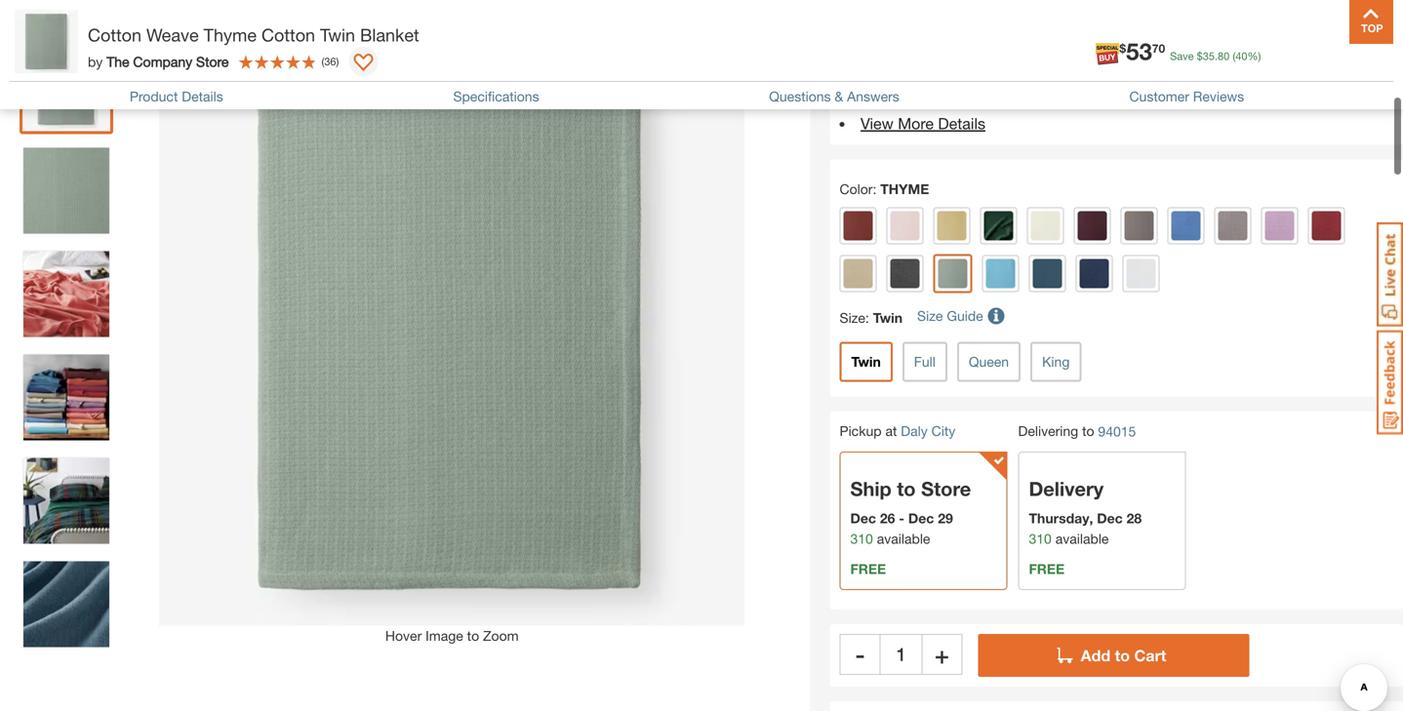Task type: locate. For each thing, give the bounding box(es) containing it.
:
[[873, 181, 877, 197], [866, 310, 869, 326]]

to inside delivering to 94015
[[1082, 423, 1095, 439]]

- right 26
[[899, 510, 905, 526]]

available inside delivery thursday, dec 28 310 available
[[1056, 531, 1109, 547]]

1 cotton from the left
[[88, 24, 142, 45]]

310 down thursday,
[[1029, 531, 1052, 547]]

product details button
[[130, 88, 223, 105], [130, 88, 223, 105]]

size for size guide
[[917, 308, 943, 324]]

1 vertical spatial -
[[856, 641, 865, 668]]

slate gray image
[[891, 259, 920, 288]]

1 horizontal spatial details
[[938, 114, 986, 133]]

cotton weave thyme cotton twin blanket
[[88, 24, 419, 45]]

: for color
[[873, 181, 877, 197]]

1 vertical spatial company
[[1037, 91, 1104, 109]]

specifications button
[[453, 88, 539, 105], [453, 88, 539, 105]]

size
[[917, 308, 943, 324], [840, 310, 866, 326]]

1 vertical spatial :
[[866, 310, 869, 326]]

by right the 'product image'
[[88, 53, 103, 70]]

310 inside ship to store dec 26 - dec 29 310 available
[[851, 531, 873, 547]]

$ inside $ 53 70
[[1120, 42, 1126, 55]]

1 310 from the left
[[851, 531, 873, 547]]

cotton right "thyme" at top left
[[262, 24, 315, 45]]

pure
[[935, 44, 966, 63]]

twin button
[[840, 342, 893, 382]]

+ button
[[922, 634, 963, 675]]

dec left 26
[[851, 510, 876, 526]]

1 vertical spatial store
[[1109, 91, 1146, 109]]

to
[[1082, 423, 1095, 439], [897, 477, 916, 501], [467, 628, 479, 644], [1115, 647, 1130, 665]]

: up twin button
[[866, 310, 869, 326]]

cotton
[[88, 24, 142, 45], [262, 24, 315, 45]]

2 vertical spatial store
[[921, 477, 971, 501]]

store down "thyme" at top left
[[196, 53, 229, 70]]

by inside the crafted of pure ring-spun cotton for a decadently soft hand layers beautifully and perfect for year-round comfort made exclusively by the company store view more details
[[985, 91, 1002, 109]]

twin down slate gray 'icon'
[[873, 310, 903, 326]]

marine blue image
[[1172, 211, 1201, 241]]

( left )
[[322, 55, 324, 68]]

1 dec from the left
[[851, 510, 876, 526]]

0 vertical spatial details
[[182, 88, 223, 105]]

color : thyme
[[840, 181, 929, 197]]

3 dec from the left
[[1097, 510, 1123, 526]]

size : twin
[[840, 310, 903, 326]]

310 down ship
[[851, 531, 873, 547]]

available down thursday,
[[1056, 531, 1109, 547]]

spun
[[1003, 44, 1037, 63]]

1 horizontal spatial dec
[[908, 510, 934, 526]]

0 vertical spatial twin
[[320, 24, 355, 45]]

0 horizontal spatial :
[[866, 310, 869, 326]]

twin inside button
[[851, 354, 881, 370]]

mocha image
[[1125, 211, 1154, 241]]

for left 'a'
[[1091, 44, 1110, 63]]

1 horizontal spatial available
[[1056, 531, 1109, 547]]

butterscotch image
[[937, 211, 967, 241]]

store inside the crafted of pure ring-spun cotton for a decadently soft hand layers beautifully and perfect for year-round comfort made exclusively by the company store view more details
[[1109, 91, 1146, 109]]

store up 29
[[921, 477, 971, 501]]

$ up year-
[[1120, 42, 1126, 55]]

1 horizontal spatial company
[[1037, 91, 1104, 109]]

dec left 28
[[1097, 510, 1123, 526]]

1 vertical spatial for
[[1071, 67, 1090, 86]]

1 horizontal spatial for
[[1091, 44, 1110, 63]]

to left 94015
[[1082, 423, 1095, 439]]

1 horizontal spatial -
[[899, 510, 905, 526]]

size down sand icon
[[840, 310, 866, 326]]

display image
[[354, 54, 373, 73]]

1 horizontal spatial the
[[1006, 91, 1032, 109]]

$
[[1120, 42, 1126, 55], [1197, 50, 1203, 62]]

1 free from the left
[[851, 561, 886, 577]]

0 horizontal spatial for
[[1071, 67, 1090, 86]]

1 horizontal spatial 310
[[1029, 531, 1052, 547]]

size guide
[[917, 308, 983, 324]]

store
[[196, 53, 229, 70], [1109, 91, 1146, 109], [921, 477, 971, 501]]

add
[[1081, 647, 1111, 665]]

- inside ship to store dec 26 - dec 29 310 available
[[899, 510, 905, 526]]

available down 26
[[877, 531, 931, 547]]

( 36 )
[[322, 55, 339, 68]]

dec inside delivery thursday, dec 28 310 available
[[1097, 510, 1123, 526]]

0 horizontal spatial the
[[107, 53, 129, 70]]

1 vertical spatial details
[[938, 114, 986, 133]]

35
[[1203, 50, 1215, 62]]

perfect
[[1018, 67, 1067, 86]]

0 horizontal spatial by
[[88, 53, 103, 70]]

made
[[861, 91, 900, 109]]

details down exclusively
[[938, 114, 986, 133]]

sand image
[[844, 259, 873, 288]]

pale lilac image
[[1265, 211, 1295, 241]]

2 horizontal spatial store
[[1109, 91, 1146, 109]]

- left +
[[856, 641, 865, 668]]

0 vertical spatial by
[[88, 53, 103, 70]]

true navy image
[[1080, 259, 1109, 288]]

view more details link
[[861, 114, 986, 133]]

the company store bed blankets ko33 t thyme a0.3 image
[[23, 355, 109, 441]]

red image
[[1312, 211, 1341, 241]]

twin down size : twin
[[851, 354, 881, 370]]

2 310 from the left
[[1029, 531, 1052, 547]]

at
[[886, 423, 897, 439]]

to inside ship to store dec 26 - dec 29 310 available
[[897, 477, 916, 501]]

to left zoom on the bottom left of the page
[[467, 628, 479, 644]]

to for ship
[[897, 477, 916, 501]]

0 horizontal spatial 310
[[851, 531, 873, 547]]

delivery
[[1029, 477, 1104, 501]]

0 horizontal spatial size
[[840, 310, 866, 326]]

the company store bed blankets ko33 t thyme 64.0 image
[[23, 44, 109, 130]]

twin
[[320, 24, 355, 45], [873, 310, 903, 326], [851, 354, 881, 370]]

white image
[[1127, 259, 1156, 288]]

0 horizontal spatial -
[[856, 641, 865, 668]]

size left guide
[[917, 308, 943, 324]]

questions & answers button
[[769, 88, 900, 105], [769, 88, 900, 105]]

1 horizontal spatial free
[[1029, 561, 1065, 577]]

0 horizontal spatial $
[[1120, 42, 1126, 55]]

to right add
[[1115, 647, 1130, 665]]

dec left 29
[[908, 510, 934, 526]]

- button
[[840, 634, 881, 675]]

free
[[851, 561, 886, 577], [1029, 561, 1065, 577]]

daly
[[901, 423, 928, 439]]

0 horizontal spatial company
[[133, 53, 192, 70]]

add to cart button
[[978, 634, 1250, 677]]

the company store bed blankets ko33 t thyme 40.2 image
[[23, 251, 109, 337]]

free for thursday,
[[1029, 561, 1065, 577]]

0 horizontal spatial (
[[322, 55, 324, 68]]

0 vertical spatial store
[[196, 53, 229, 70]]

2 free from the left
[[1029, 561, 1065, 577]]

2 vertical spatial twin
[[851, 354, 881, 370]]

1 available from the left
[[877, 531, 931, 547]]

cotton up 'by the company store'
[[88, 24, 142, 45]]

None field
[[881, 634, 922, 675]]

0 vertical spatial for
[[1091, 44, 1110, 63]]

dec
[[851, 510, 876, 526], [908, 510, 934, 526], [1097, 510, 1123, 526]]

26
[[880, 510, 895, 526]]

to right ship
[[897, 477, 916, 501]]

2 available from the left
[[1056, 531, 1109, 547]]

delivering to 94015
[[1018, 423, 1136, 440]]

size guide button
[[917, 298, 1008, 334]]

310
[[851, 531, 873, 547], [1029, 531, 1052, 547]]

size inside button
[[917, 308, 943, 324]]

1 horizontal spatial :
[[873, 181, 877, 197]]

details
[[182, 88, 223, 105], [938, 114, 986, 133]]

-
[[899, 510, 905, 526], [856, 641, 865, 668]]

to inside button
[[1115, 647, 1130, 665]]

cotton
[[1042, 44, 1087, 63]]

hover image to zoom button
[[159, 40, 745, 647]]

for
[[1091, 44, 1110, 63], [1071, 67, 1090, 86]]

and
[[987, 67, 1013, 86]]

1 horizontal spatial size
[[917, 308, 943, 324]]

crafted
[[861, 44, 913, 63]]

ship to store dec 26 - dec 29 310 available
[[851, 477, 971, 547]]

0 vertical spatial -
[[899, 510, 905, 526]]

28
[[1127, 510, 1142, 526]]

$ left .
[[1197, 50, 1203, 62]]

by down and
[[985, 91, 1002, 109]]

company down perfect
[[1037, 91, 1104, 109]]

pickup at daly city
[[840, 423, 956, 439]]

free down thursday,
[[1029, 561, 1065, 577]]

1 horizontal spatial by
[[985, 91, 1002, 109]]

company down 'weave'
[[133, 53, 192, 70]]

0 vertical spatial :
[[873, 181, 877, 197]]

1 horizontal spatial store
[[921, 477, 971, 501]]

2 horizontal spatial dec
[[1097, 510, 1123, 526]]

daly city button
[[901, 423, 956, 439]]

details inside the crafted of pure ring-spun cotton for a decadently soft hand layers beautifully and perfect for year-round comfort made exclusively by the company store view more details
[[938, 114, 986, 133]]

store down year-
[[1109, 91, 1146, 109]]

(
[[1233, 50, 1236, 62], [322, 55, 324, 68]]

0 vertical spatial the
[[107, 53, 129, 70]]

1 horizontal spatial cotton
[[262, 24, 315, 45]]

for down cotton
[[1071, 67, 1090, 86]]

to for delivering
[[1082, 423, 1095, 439]]

1 vertical spatial by
[[985, 91, 1002, 109]]

answers
[[847, 88, 900, 105]]

0 horizontal spatial free
[[851, 561, 886, 577]]

company
[[133, 53, 192, 70], [1037, 91, 1104, 109]]

1 vertical spatial the
[[1006, 91, 1032, 109]]

product
[[130, 88, 178, 105]]

94015
[[1098, 424, 1136, 440]]

free down 26
[[851, 561, 886, 577]]

image
[[426, 628, 463, 644]]

pickup
[[840, 423, 882, 439]]

1 horizontal spatial $
[[1197, 50, 1203, 62]]

hover
[[385, 628, 422, 644]]

0 horizontal spatial available
[[877, 531, 931, 547]]

by
[[88, 53, 103, 70], [985, 91, 1002, 109]]

( right 80
[[1233, 50, 1236, 62]]

36
[[324, 55, 336, 68]]

: left thyme in the right of the page
[[873, 181, 877, 197]]

details right product
[[182, 88, 223, 105]]

0 horizontal spatial dec
[[851, 510, 876, 526]]

save $ 35 . 80 ( 40 %)
[[1170, 50, 1261, 62]]

auburn image
[[844, 211, 873, 241]]

the
[[107, 53, 129, 70], [1006, 91, 1032, 109]]

0 horizontal spatial cotton
[[88, 24, 142, 45]]

twin up )
[[320, 24, 355, 45]]

70
[[1152, 42, 1165, 55]]



Task type: describe. For each thing, give the bounding box(es) containing it.
layers
[[861, 67, 907, 86]]

king button
[[1031, 342, 1082, 382]]

weave
[[146, 24, 199, 45]]

zoom
[[483, 628, 519, 644]]

&
[[835, 88, 843, 105]]

save
[[1170, 50, 1194, 62]]

queen button
[[957, 342, 1021, 382]]

the company store bed blankets ko33 t thyme e1.1 image
[[23, 148, 109, 234]]

40
[[1236, 50, 1248, 62]]

dark green image
[[984, 211, 1014, 241]]

$ 53 70
[[1120, 37, 1165, 65]]

0 vertical spatial company
[[133, 53, 192, 70]]

by the company store
[[88, 53, 229, 70]]

add to cart
[[1081, 647, 1167, 665]]

beautifully
[[911, 67, 983, 86]]

to inside button
[[467, 628, 479, 644]]

80
[[1218, 50, 1230, 62]]

to for add
[[1115, 647, 1130, 665]]

live chat image
[[1377, 223, 1403, 327]]

ring-
[[971, 44, 1003, 63]]

product details
[[130, 88, 223, 105]]

product image image
[[15, 10, 78, 73]]

decadently
[[1127, 44, 1204, 63]]

top button
[[1350, 0, 1394, 44]]

a
[[1114, 44, 1123, 63]]

mineral gray image
[[1218, 211, 1248, 241]]

reviews
[[1193, 88, 1244, 105]]

queen
[[969, 354, 1009, 370]]

king
[[1042, 354, 1070, 370]]

)
[[336, 55, 339, 68]]

merlot image
[[1078, 211, 1107, 241]]

thursday,
[[1029, 510, 1093, 526]]

delivering
[[1018, 423, 1079, 439]]

the company store bed blankets ko33 t thyme 4f.5 image
[[23, 562, 109, 647]]

310 inside delivery thursday, dec 28 310 available
[[1029, 531, 1052, 547]]

more
[[898, 114, 934, 133]]

ivory image
[[1031, 211, 1060, 241]]

ship
[[851, 477, 892, 501]]

0 horizontal spatial store
[[196, 53, 229, 70]]

hover image to zoom
[[385, 628, 519, 644]]

exclusively
[[905, 91, 980, 109]]

94015 link
[[1098, 422, 1136, 442]]

full
[[914, 354, 936, 370]]

%)
[[1248, 50, 1261, 62]]

teal image
[[1033, 259, 1062, 288]]

- inside 'button'
[[856, 641, 865, 668]]

year-
[[1094, 67, 1129, 86]]

1 horizontal spatial (
[[1233, 50, 1236, 62]]

2 cotton from the left
[[262, 24, 315, 45]]

questions
[[769, 88, 831, 105]]

city
[[932, 423, 956, 439]]

available inside ship to store dec 26 - dec 29 310 available
[[877, 531, 931, 547]]

thyme
[[881, 181, 929, 197]]

guide
[[947, 308, 983, 324]]

.
[[1215, 50, 1218, 62]]

of
[[917, 44, 931, 63]]

the company store bed blankets ko33 t thyme c3.4 image
[[23, 458, 109, 544]]

color
[[840, 181, 873, 197]]

the inside the crafted of pure ring-spun cotton for a decadently soft hand layers beautifully and perfect for year-round comfort made exclusively by the company store view more details
[[1006, 91, 1032, 109]]

round
[[1129, 67, 1170, 86]]

customer
[[1130, 88, 1190, 105]]

hand
[[1239, 44, 1274, 63]]

29
[[938, 510, 953, 526]]

feedback link image
[[1377, 330, 1403, 435]]

full button
[[903, 342, 947, 382]]

free for to
[[851, 561, 886, 577]]

specifications
[[453, 88, 539, 105]]

thyme image
[[938, 259, 968, 288]]

size for size : twin
[[840, 310, 866, 326]]

blanket
[[360, 24, 419, 45]]

2 dec from the left
[[908, 510, 934, 526]]

thyme
[[204, 24, 257, 45]]

comfort
[[1174, 67, 1228, 86]]

: for size
[[866, 310, 869, 326]]

blush image
[[891, 211, 920, 241]]

soft
[[1208, 44, 1234, 63]]

customer reviews
[[1130, 88, 1244, 105]]

crafted of pure ring-spun cotton for a decadently soft hand layers beautifully and perfect for year-round comfort made exclusively by the company store view more details
[[861, 44, 1274, 133]]

turquoise image
[[986, 259, 1015, 288]]

questions & answers
[[769, 88, 900, 105]]

+
[[935, 641, 949, 668]]

0 horizontal spatial details
[[182, 88, 223, 105]]

view
[[861, 114, 894, 133]]

store inside ship to store dec 26 - dec 29 310 available
[[921, 477, 971, 501]]

company inside the crafted of pure ring-spun cotton for a decadently soft hand layers beautifully and perfect for year-round comfort made exclusively by the company store view more details
[[1037, 91, 1104, 109]]

1 vertical spatial twin
[[873, 310, 903, 326]]

delivery thursday, dec 28 310 available
[[1029, 477, 1142, 547]]

cart
[[1134, 647, 1167, 665]]

53
[[1126, 37, 1152, 65]]



Task type: vqa. For each thing, say whether or not it's contained in the screenshot.
Shop in the Button
no



